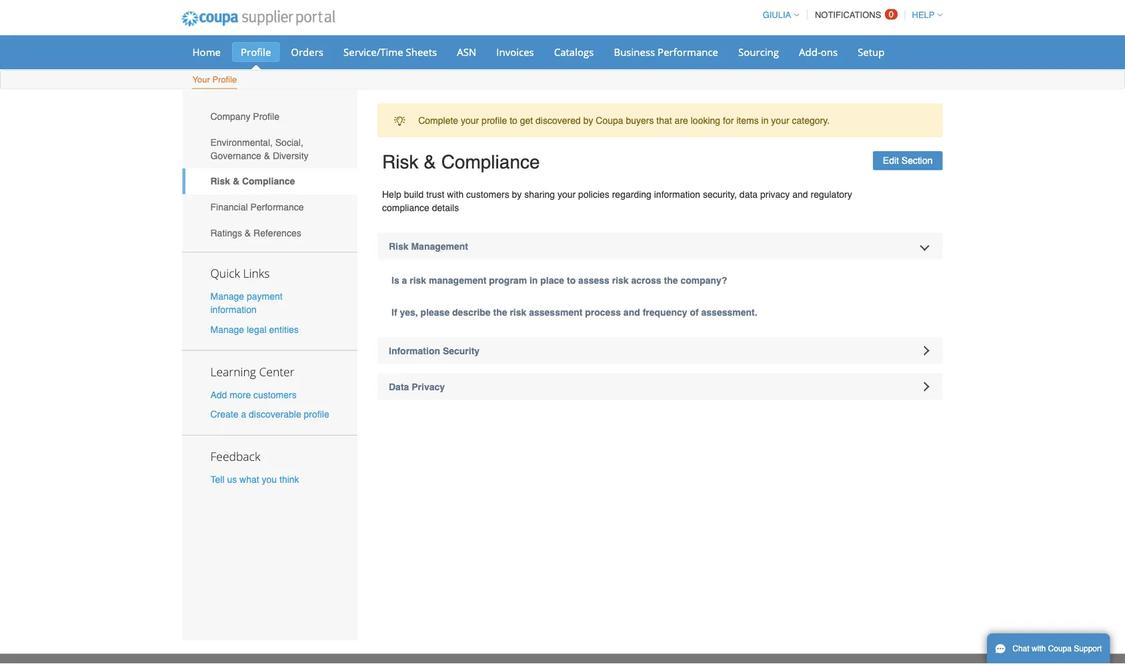 Task type: describe. For each thing, give the bounding box(es) containing it.
profile for your profile
[[212, 75, 237, 85]]

add more customers link
[[210, 390, 297, 400]]

trust
[[426, 189, 444, 200]]

support
[[1074, 645, 1102, 654]]

regulatory
[[811, 189, 852, 200]]

a for create
[[241, 409, 246, 420]]

by inside help build trust with customers by sharing your policies regarding information security, data privacy and regulatory compliance details
[[512, 189, 522, 200]]

sharing
[[524, 189, 555, 200]]

0 vertical spatial risk
[[382, 152, 418, 173]]

payment
[[247, 292, 283, 302]]

ratings
[[210, 228, 242, 238]]

by inside alert
[[583, 115, 593, 126]]

tell
[[210, 475, 224, 485]]

add more customers
[[210, 390, 297, 400]]

frequency
[[643, 307, 687, 318]]

profile inside complete your profile to get discovered by coupa buyers that are looking for items in your category. alert
[[482, 115, 507, 126]]

privacy
[[412, 382, 445, 393]]

& inside environmental, social, governance & diversity
[[264, 150, 270, 161]]

program
[[489, 275, 527, 286]]

diversity
[[273, 150, 308, 161]]

2 horizontal spatial your
[[771, 115, 789, 126]]

giulia link
[[757, 10, 799, 20]]

yes,
[[400, 307, 418, 318]]

company profile link
[[182, 104, 357, 129]]

data privacy button
[[377, 374, 943, 401]]

legal
[[247, 324, 266, 335]]

tell us what you think button
[[210, 473, 299, 487]]

home
[[192, 45, 221, 59]]

add-
[[799, 45, 821, 59]]

sourcing
[[738, 45, 779, 59]]

2 horizontal spatial risk
[[612, 275, 629, 286]]

data privacy
[[389, 382, 445, 393]]

with inside button
[[1032, 645, 1046, 654]]

coupa inside the chat with coupa support button
[[1048, 645, 1072, 654]]

of
[[690, 307, 699, 318]]

profile link
[[232, 42, 280, 62]]

company?
[[681, 275, 727, 286]]

service/time
[[343, 45, 403, 59]]

add-ons
[[799, 45, 838, 59]]

complete your profile to get discovered by coupa buyers that are looking for items in your category.
[[418, 115, 830, 126]]

risk management heading
[[377, 233, 943, 260]]

ons
[[821, 45, 838, 59]]

tell us what you think
[[210, 475, 299, 485]]

0 horizontal spatial risk & compliance
[[210, 176, 295, 187]]

risk management
[[389, 241, 468, 252]]

help for help
[[912, 10, 935, 20]]

performance for financial performance
[[250, 202, 304, 213]]

regarding
[[612, 189, 652, 200]]

company profile
[[210, 111, 279, 122]]

0 horizontal spatial customers
[[253, 390, 297, 400]]

think
[[279, 475, 299, 485]]

what
[[239, 475, 259, 485]]

information security button
[[377, 338, 943, 364]]

setup
[[858, 45, 885, 59]]

for
[[723, 115, 734, 126]]

references
[[253, 228, 301, 238]]

0 horizontal spatial and
[[624, 307, 640, 318]]

financial performance link
[[182, 194, 357, 220]]

0
[[889, 9, 894, 19]]

please
[[421, 307, 450, 318]]

risk inside risk management dropdown button
[[389, 241, 409, 252]]

create
[[210, 409, 238, 420]]

links
[[243, 266, 270, 282]]

management
[[429, 275, 486, 286]]

data
[[740, 189, 758, 200]]

privacy
[[760, 189, 790, 200]]

notifications
[[815, 10, 881, 20]]

orders link
[[282, 42, 332, 62]]

invoices
[[496, 45, 534, 59]]

you
[[262, 475, 277, 485]]

data privacy heading
[[377, 374, 943, 401]]

0 vertical spatial profile
[[241, 45, 271, 59]]

across
[[631, 275, 661, 286]]

1 vertical spatial compliance
[[242, 176, 295, 187]]

center
[[259, 364, 294, 380]]

feedback
[[210, 449, 260, 465]]

manage legal entities
[[210, 324, 299, 335]]

information security
[[389, 346, 480, 356]]

details
[[432, 202, 459, 213]]

manage for manage payment information
[[210, 292, 244, 302]]

information
[[389, 346, 440, 356]]

catalogs link
[[545, 42, 603, 62]]

data
[[389, 382, 409, 393]]

and inside help build trust with customers by sharing your policies regarding information security, data privacy and regulatory compliance details
[[792, 189, 808, 200]]

0 horizontal spatial profile
[[304, 409, 329, 420]]

sheets
[[406, 45, 437, 59]]

to inside alert
[[510, 115, 517, 126]]

with inside help build trust with customers by sharing your policies regarding information security, data privacy and regulatory compliance details
[[447, 189, 464, 200]]

coupa supplier portal image
[[172, 2, 344, 35]]

home link
[[184, 42, 229, 62]]

add
[[210, 390, 227, 400]]

environmental, social, governance & diversity
[[210, 137, 308, 161]]

discovered
[[536, 115, 581, 126]]

learning
[[210, 364, 256, 380]]

your inside help build trust with customers by sharing your policies regarding information security, data privacy and regulatory compliance details
[[558, 189, 576, 200]]

process
[[585, 307, 621, 318]]

coupa inside complete your profile to get discovered by coupa buyers that are looking for items in your category. alert
[[596, 115, 623, 126]]

if
[[391, 307, 397, 318]]

create a discoverable profile
[[210, 409, 329, 420]]

0 horizontal spatial your
[[461, 115, 479, 126]]

edit section
[[883, 156, 933, 166]]

customers inside help build trust with customers by sharing your policies regarding information security, data privacy and regulatory compliance details
[[466, 189, 509, 200]]

governance
[[210, 150, 261, 161]]

asn
[[457, 45, 476, 59]]



Task type: locate. For each thing, give the bounding box(es) containing it.
0 vertical spatial help
[[912, 10, 935, 20]]

giulia
[[763, 10, 791, 20]]

2 manage from the top
[[210, 324, 244, 335]]

0 horizontal spatial coupa
[[596, 115, 623, 126]]

assess
[[578, 275, 609, 286]]

manage down quick
[[210, 292, 244, 302]]

with up details
[[447, 189, 464, 200]]

0 vertical spatial customers
[[466, 189, 509, 200]]

ratings & references link
[[182, 220, 357, 246]]

risk
[[382, 152, 418, 173], [210, 176, 230, 187], [389, 241, 409, 252]]

manage payment information
[[210, 292, 283, 316]]

0 vertical spatial coupa
[[596, 115, 623, 126]]

information inside help build trust with customers by sharing your policies regarding information security, data privacy and regulatory compliance details
[[654, 189, 700, 200]]

1 vertical spatial coupa
[[1048, 645, 1072, 654]]

performance for business performance
[[658, 45, 718, 59]]

0 vertical spatial information
[[654, 189, 700, 200]]

1 horizontal spatial profile
[[482, 115, 507, 126]]

management
[[411, 241, 468, 252]]

is a risk management program in place to assess risk across the company?
[[391, 275, 727, 286]]

with
[[447, 189, 464, 200], [1032, 645, 1046, 654]]

profile down coupa supplier portal image
[[241, 45, 271, 59]]

1 vertical spatial information
[[210, 305, 257, 316]]

quick links
[[210, 266, 270, 282]]

help inside navigation
[[912, 10, 935, 20]]

1 vertical spatial help
[[382, 189, 401, 200]]

profile up "environmental, social, governance & diversity" link at top
[[253, 111, 279, 122]]

compliance down get
[[441, 152, 540, 173]]

1 vertical spatial profile
[[304, 409, 329, 420]]

policies
[[578, 189, 609, 200]]

the
[[664, 275, 678, 286], [493, 307, 507, 318]]

1 horizontal spatial information
[[654, 189, 700, 200]]

describe
[[452, 307, 491, 318]]

that
[[657, 115, 672, 126]]

profile
[[482, 115, 507, 126], [304, 409, 329, 420]]

manage inside manage payment information
[[210, 292, 244, 302]]

0 vertical spatial a
[[402, 275, 407, 286]]

profile
[[241, 45, 271, 59], [212, 75, 237, 85], [253, 111, 279, 122]]

0 horizontal spatial a
[[241, 409, 246, 420]]

& left diversity
[[264, 150, 270, 161]]

& right ratings
[[245, 228, 251, 238]]

1 horizontal spatial your
[[558, 189, 576, 200]]

edit section link
[[873, 151, 943, 170]]

your right complete
[[461, 115, 479, 126]]

0 horizontal spatial information
[[210, 305, 257, 316]]

assessment.
[[701, 307, 757, 318]]

1 vertical spatial with
[[1032, 645, 1046, 654]]

and right the privacy
[[792, 189, 808, 200]]

0 vertical spatial by
[[583, 115, 593, 126]]

1 vertical spatial to
[[567, 275, 576, 286]]

financial
[[210, 202, 248, 213]]

0 vertical spatial compliance
[[441, 152, 540, 173]]

get
[[520, 115, 533, 126]]

add-ons link
[[790, 42, 846, 62]]

1 vertical spatial manage
[[210, 324, 244, 335]]

security
[[443, 346, 480, 356]]

0 vertical spatial to
[[510, 115, 517, 126]]

manage payment information link
[[210, 292, 283, 316]]

1 horizontal spatial performance
[[658, 45, 718, 59]]

business performance link
[[605, 42, 727, 62]]

risk & compliance link
[[182, 169, 357, 194]]

navigation
[[757, 2, 943, 28]]

0 horizontal spatial help
[[382, 189, 401, 200]]

service/time sheets link
[[335, 42, 446, 62]]

help inside help build trust with customers by sharing your policies regarding information security, data privacy and regulatory compliance details
[[382, 189, 401, 200]]

profile right 'your'
[[212, 75, 237, 85]]

with right chat
[[1032, 645, 1046, 654]]

your left category. in the right of the page
[[771, 115, 789, 126]]

a right is on the top of the page
[[402, 275, 407, 286]]

0 horizontal spatial to
[[510, 115, 517, 126]]

more
[[230, 390, 251, 400]]

coupa left support on the bottom right of the page
[[1048, 645, 1072, 654]]

risk up is on the top of the page
[[389, 241, 409, 252]]

0 vertical spatial risk & compliance
[[382, 152, 540, 173]]

notifications 0
[[815, 9, 894, 20]]

0 horizontal spatial with
[[447, 189, 464, 200]]

help
[[912, 10, 935, 20], [382, 189, 401, 200]]

discoverable
[[249, 409, 301, 420]]

invoices link
[[488, 42, 543, 62]]

& down governance
[[233, 176, 239, 187]]

0 horizontal spatial in
[[530, 275, 538, 286]]

to right place
[[567, 275, 576, 286]]

1 horizontal spatial help
[[912, 10, 935, 20]]

1 manage from the top
[[210, 292, 244, 302]]

risk right is on the top of the page
[[410, 275, 426, 286]]

information inside manage payment information
[[210, 305, 257, 316]]

manage
[[210, 292, 244, 302], [210, 324, 244, 335]]

1 horizontal spatial a
[[402, 275, 407, 286]]

0 vertical spatial performance
[[658, 45, 718, 59]]

1 horizontal spatial risk
[[510, 307, 526, 318]]

are
[[675, 115, 688, 126]]

&
[[264, 150, 270, 161], [424, 152, 436, 173], [233, 176, 239, 187], [245, 228, 251, 238]]

is
[[391, 275, 399, 286]]

section
[[902, 156, 933, 166]]

security,
[[703, 189, 737, 200]]

complete your profile to get discovered by coupa buyers that are looking for items in your category. alert
[[377, 104, 943, 137]]

a for is
[[402, 275, 407, 286]]

customers up discoverable
[[253, 390, 297, 400]]

in right 'items'
[[761, 115, 769, 126]]

learning center
[[210, 364, 294, 380]]

risk up build
[[382, 152, 418, 173]]

and right the process
[[624, 307, 640, 318]]

looking
[[691, 115, 720, 126]]

1 vertical spatial customers
[[253, 390, 297, 400]]

0 vertical spatial the
[[664, 275, 678, 286]]

the right the across
[[664, 275, 678, 286]]

quick
[[210, 266, 240, 282]]

your
[[461, 115, 479, 126], [771, 115, 789, 126], [558, 189, 576, 200]]

1 horizontal spatial by
[[583, 115, 593, 126]]

profile right discoverable
[[304, 409, 329, 420]]

0 vertical spatial profile
[[482, 115, 507, 126]]

create a discoverable profile link
[[210, 409, 329, 420]]

coupa left buyers at the right top
[[596, 115, 623, 126]]

1 horizontal spatial the
[[664, 275, 678, 286]]

asn link
[[448, 42, 485, 62]]

information up manage legal entities link
[[210, 305, 257, 316]]

0 vertical spatial in
[[761, 115, 769, 126]]

0 vertical spatial manage
[[210, 292, 244, 302]]

risk left the across
[[612, 275, 629, 286]]

company
[[210, 111, 250, 122]]

build
[[404, 189, 424, 200]]

compliance up financial performance link
[[242, 176, 295, 187]]

customers left sharing
[[466, 189, 509, 200]]

1 vertical spatial profile
[[212, 75, 237, 85]]

risk
[[410, 275, 426, 286], [612, 275, 629, 286], [510, 307, 526, 318]]

1 horizontal spatial compliance
[[441, 152, 540, 173]]

1 vertical spatial risk
[[210, 176, 230, 187]]

environmental,
[[210, 137, 273, 148]]

1 horizontal spatial customers
[[466, 189, 509, 200]]

orders
[[291, 45, 323, 59]]

us
[[227, 475, 237, 485]]

0 horizontal spatial performance
[[250, 202, 304, 213]]

profile left get
[[482, 115, 507, 126]]

0 horizontal spatial compliance
[[242, 176, 295, 187]]

0 vertical spatial with
[[447, 189, 464, 200]]

compliance
[[382, 202, 429, 213]]

by left sharing
[[512, 189, 522, 200]]

ratings & references
[[210, 228, 301, 238]]

business performance
[[614, 45, 718, 59]]

0 vertical spatial and
[[792, 189, 808, 200]]

risk & compliance up financial performance
[[210, 176, 295, 187]]

by
[[583, 115, 593, 126], [512, 189, 522, 200]]

risk & compliance
[[382, 152, 540, 173], [210, 176, 295, 187]]

service/time sheets
[[343, 45, 437, 59]]

performance up references
[[250, 202, 304, 213]]

chat
[[1013, 645, 1029, 654]]

financial performance
[[210, 202, 304, 213]]

1 vertical spatial the
[[493, 307, 507, 318]]

help right 0 at the top
[[912, 10, 935, 20]]

1 vertical spatial and
[[624, 307, 640, 318]]

edit
[[883, 156, 899, 166]]

1 horizontal spatial coupa
[[1048, 645, 1072, 654]]

navigation containing notifications 0
[[757, 2, 943, 28]]

help for help build trust with customers by sharing your policies regarding information security, data privacy and regulatory compliance details
[[382, 189, 401, 200]]

chat with coupa support button
[[987, 634, 1110, 665]]

performance right "business"
[[658, 45, 718, 59]]

business
[[614, 45, 655, 59]]

customers
[[466, 189, 509, 200], [253, 390, 297, 400]]

your right sharing
[[558, 189, 576, 200]]

1 vertical spatial risk & compliance
[[210, 176, 295, 187]]

your
[[192, 75, 210, 85]]

1 vertical spatial performance
[[250, 202, 304, 213]]

to left get
[[510, 115, 517, 126]]

category.
[[792, 115, 830, 126]]

a right create
[[241, 409, 246, 420]]

2 vertical spatial risk
[[389, 241, 409, 252]]

help link
[[906, 10, 943, 20]]

0 horizontal spatial the
[[493, 307, 507, 318]]

manage left legal
[[210, 324, 244, 335]]

1 horizontal spatial and
[[792, 189, 808, 200]]

risk up financial at the top left
[[210, 176, 230, 187]]

information left security,
[[654, 189, 700, 200]]

entities
[[269, 324, 299, 335]]

by right discovered
[[583, 115, 593, 126]]

a
[[402, 275, 407, 286], [241, 409, 246, 420]]

1 vertical spatial in
[[530, 275, 538, 286]]

1 horizontal spatial to
[[567, 275, 576, 286]]

& up trust at the top left of page
[[424, 152, 436, 173]]

1 horizontal spatial risk & compliance
[[382, 152, 540, 173]]

buyers
[[626, 115, 654, 126]]

1 horizontal spatial with
[[1032, 645, 1046, 654]]

help build trust with customers by sharing your policies regarding information security, data privacy and regulatory compliance details
[[382, 189, 852, 213]]

in inside alert
[[761, 115, 769, 126]]

risk & compliance up trust at the top left of page
[[382, 152, 540, 173]]

manage for manage legal entities
[[210, 324, 244, 335]]

in left place
[[530, 275, 538, 286]]

the right describe
[[493, 307, 507, 318]]

setup link
[[849, 42, 893, 62]]

sourcing link
[[730, 42, 788, 62]]

2 vertical spatial profile
[[253, 111, 279, 122]]

1 horizontal spatial in
[[761, 115, 769, 126]]

risk management button
[[377, 233, 943, 260]]

profile for company profile
[[253, 111, 279, 122]]

1 vertical spatial a
[[241, 409, 246, 420]]

0 horizontal spatial by
[[512, 189, 522, 200]]

help up compliance
[[382, 189, 401, 200]]

0 horizontal spatial risk
[[410, 275, 426, 286]]

information security heading
[[377, 338, 943, 364]]

risk down program
[[510, 307, 526, 318]]

1 vertical spatial by
[[512, 189, 522, 200]]



Task type: vqa. For each thing, say whether or not it's contained in the screenshot.
Coupa Commodities
no



